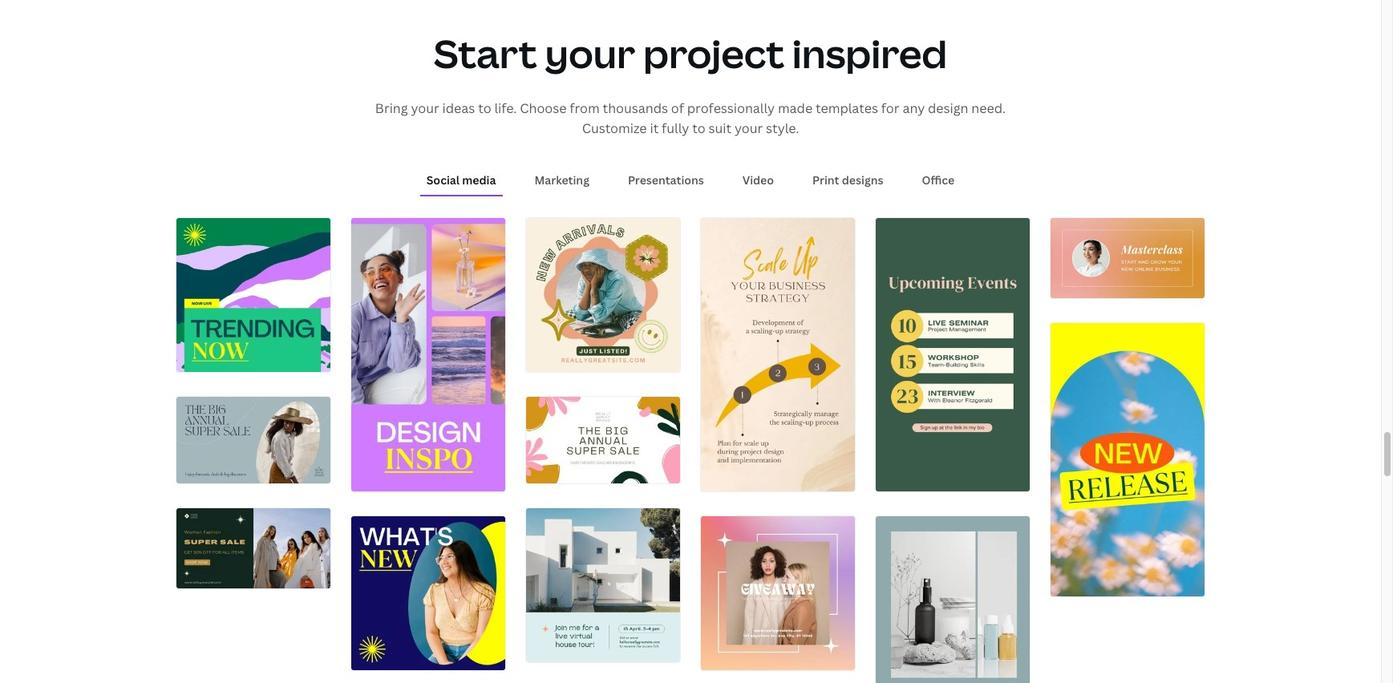 Task type: locate. For each thing, give the bounding box(es) containing it.
print designs button
[[806, 165, 890, 195]]

1 vertical spatial your
[[411, 99, 440, 117]]

blue elegant sale quick create twitter post image
[[177, 397, 331, 484]]

0 horizontal spatial to
[[478, 99, 492, 117]]

yellow blue red new product release instagram story image
[[1051, 324, 1205, 597]]

templates
[[816, 99, 879, 117]]

your for bring
[[411, 99, 440, 117]]

0 horizontal spatial your
[[411, 99, 440, 117]]

your down professionally
[[735, 120, 763, 137]]

any
[[903, 99, 925, 117]]

start your project inspired
[[434, 27, 948, 80]]

dark green green purple trending now square instagram post image
[[177, 218, 331, 372]]

media
[[462, 172, 496, 188]]

to
[[478, 99, 492, 117], [693, 120, 706, 137]]

pink fun simple clean cute trendy inclusivity skate new arrivals instagram post image
[[526, 218, 680, 372]]

your right bring
[[411, 99, 440, 117]]

designs
[[842, 172, 884, 188]]

pastel purple pastel orange yellow dreamy design inspo pinterest pin image
[[351, 218, 506, 492]]

thousands
[[603, 99, 668, 117]]

for
[[882, 99, 900, 117]]

customize
[[582, 120, 647, 137]]

pink yellow gradient business tweet facebook ad image
[[1051, 218, 1205, 299]]

your up from
[[545, 27, 636, 80]]

to left the life.
[[478, 99, 492, 117]]

from
[[570, 99, 600, 117]]

inspired
[[793, 27, 948, 80]]

presentations button
[[622, 165, 711, 195]]

office
[[922, 172, 955, 188]]

ideas
[[443, 99, 475, 117]]

bring
[[375, 99, 408, 117]]

1 vertical spatial to
[[693, 120, 706, 137]]

video
[[743, 172, 774, 188]]

marketing
[[535, 172, 590, 188]]

white, yellow and pink organic bold abstract shapes facebook post image
[[526, 397, 680, 484]]

social media
[[427, 172, 496, 188]]

to left suit
[[693, 120, 706, 137]]

1 horizontal spatial your
[[545, 27, 636, 80]]

1 horizontal spatial to
[[693, 120, 706, 137]]

style.
[[766, 120, 800, 137]]

0 vertical spatial to
[[478, 99, 492, 117]]

professionally
[[688, 99, 775, 117]]

your
[[545, 27, 636, 80], [411, 99, 440, 117], [735, 120, 763, 137]]

2 vertical spatial your
[[735, 120, 763, 137]]

0 vertical spatial your
[[545, 27, 636, 80]]

office button
[[916, 165, 962, 195]]

presentations
[[628, 172, 704, 188]]

2 horizontal spatial your
[[735, 120, 763, 137]]

suit
[[709, 120, 732, 137]]



Task type: describe. For each thing, give the bounding box(es) containing it.
navy yellow white what's new linkedin post image
[[351, 517, 506, 671]]

marketing button
[[528, 165, 596, 195]]

design
[[928, 99, 969, 117]]

life.
[[495, 99, 517, 117]]

your for start
[[545, 27, 636, 80]]

print designs
[[813, 172, 884, 188]]

green pink minimalist geometric business coach events instagram story image
[[876, 218, 1030, 492]]

mint house photocentric real estate broker instagram post image
[[526, 509, 680, 663]]

of
[[671, 99, 684, 117]]

video button
[[737, 165, 781, 195]]

it
[[650, 120, 659, 137]]

need.
[[972, 99, 1006, 117]]

made
[[778, 99, 813, 117]]

social media button
[[420, 165, 503, 195]]

print
[[813, 172, 840, 188]]

charcoal and gold modern elegant fashion sale facebook ad image
[[177, 509, 331, 589]]

fully
[[662, 120, 690, 137]]

blue simple new product instagram story image
[[876, 517, 1030, 684]]

colorful gradient giveaway instagram post image
[[701, 517, 855, 671]]

scale up business strategy instagram story image
[[701, 218, 855, 492]]

social
[[427, 172, 460, 188]]

choose
[[520, 99, 567, 117]]

start
[[434, 27, 537, 80]]

project
[[644, 27, 785, 80]]

bring your ideas to life. choose from thousands of professionally made templates for any design need. customize it fully to suit your style.
[[375, 99, 1006, 137]]



Task type: vqa. For each thing, say whether or not it's contained in the screenshot.
Canva
no



